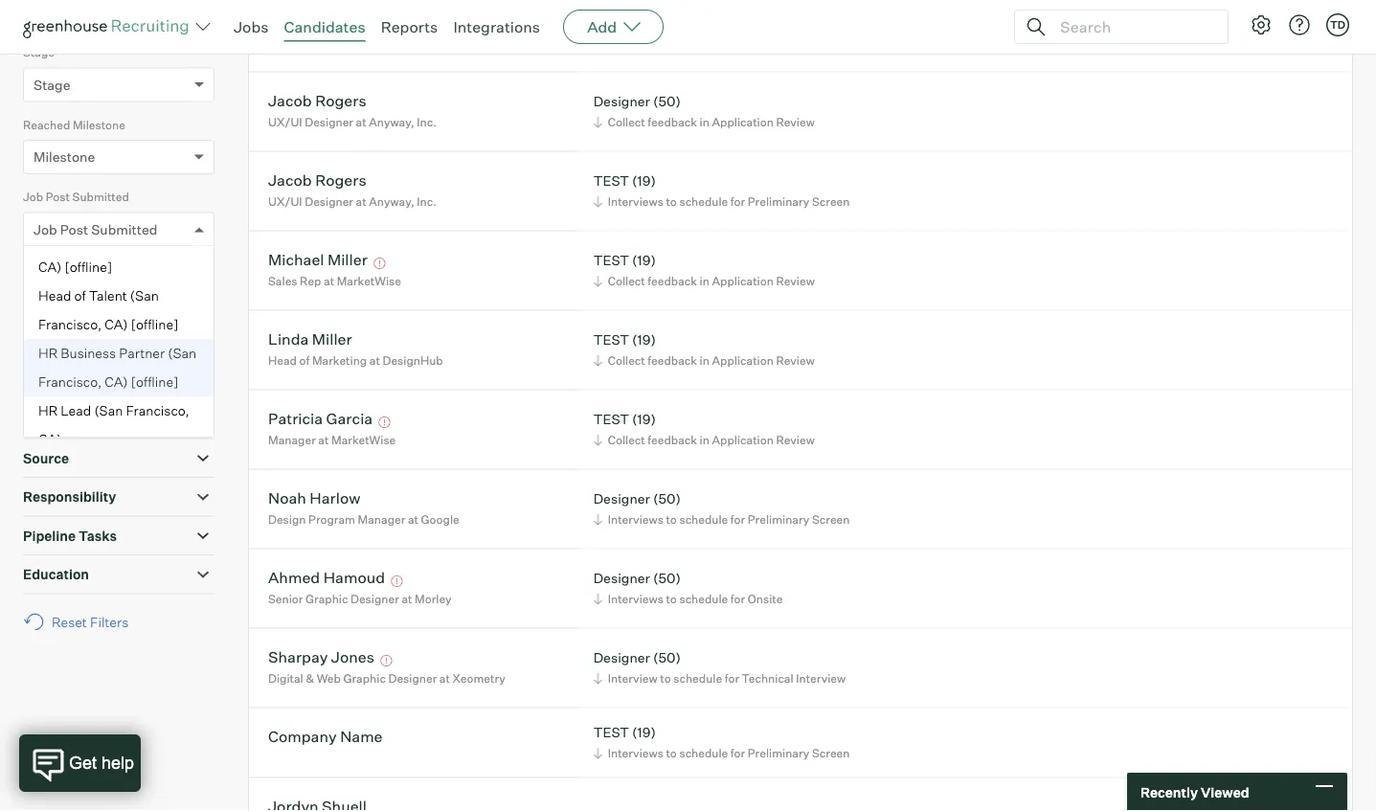 Task type: describe. For each thing, give the bounding box(es) containing it.
designer (50) collect feedback in application review
[[594, 93, 815, 129]]

jacob rogers link for test
[[268, 171, 367, 193]]

sent
[[81, 263, 106, 278]]

designer inside designer (50) interviews to schedule for onsite
[[594, 570, 650, 586]]

5 interviews from the top
[[608, 746, 664, 761]]

designer (50) interviews to schedule for preliminary screen for senior designer at modern
[[594, 12, 850, 49]]

td button
[[1327, 13, 1350, 36]]

engineering
[[38, 231, 113, 247]]

head for head of product engineering (san francisco, ca) [offline]
[[38, 202, 71, 219]]

filter
[[79, 8, 112, 25]]

preliminary for ux/ui designer at anyway, inc.
[[748, 195, 810, 209]]

feedback for manager at marketwise
[[648, 433, 697, 447]]

collect feedback in application review link for sales rep at marketwise
[[591, 272, 820, 290]]

test for ux/ui designer at anyway, inc.
[[594, 172, 629, 189]]

jobs link
[[234, 17, 269, 36]]

ahmed hamoud link
[[268, 568, 385, 590]]

linda miller head of marketing at designhub
[[268, 330, 443, 368]]

1 vertical spatial stage
[[34, 76, 70, 93]]

profile details
[[23, 411, 114, 428]]

business
[[61, 345, 116, 362]]

(50) inside designer (50) collect feedback in application review
[[653, 93, 681, 109]]

source
[[23, 450, 69, 467]]

interviews to schedule for preliminary screen link for ux/ui designer at anyway, inc.
[[591, 193, 855, 211]]

pending
[[47, 297, 94, 312]]

jobs
[[234, 17, 269, 36]]

sharpay jones
[[268, 648, 374, 667]]

of for product
[[74, 202, 86, 219]]

(san inside hr business partner (san francisco, ca) [offline]
[[168, 345, 197, 362]]

application for ux/ui designer at anyway, inc.
[[712, 115, 774, 129]]

internal
[[364, 15, 420, 28]]

talent
[[89, 288, 127, 305]]

(50) for janet wong
[[653, 12, 681, 29]]

designer (50) interviews to schedule for onsite
[[594, 570, 783, 606]]

garcia
[[326, 409, 373, 428]]

select
[[34, 360, 73, 377]]

digital & web graphic designer at xeometry
[[268, 672, 506, 686]]

company name link
[[268, 727, 383, 749]]

anyway, for designer
[[369, 115, 414, 129]]

integrations
[[453, 17, 540, 36]]

company name
[[268, 727, 383, 746]]

reports link
[[381, 17, 438, 36]]

reset filters
[[52, 614, 129, 630]]

patricia garcia
[[268, 409, 373, 428]]

ux/ui for test (19)
[[268, 195, 302, 209]]

1 vertical spatial milestone
[[34, 149, 95, 165]]

of inside linda miller head of marketing at designhub
[[299, 354, 310, 368]]

[offline] inside head of product engineering (san francisco, ca) [offline]
[[65, 259, 112, 276]]

ahmed hamoud
[[268, 568, 385, 587]]

[offline] for talent
[[131, 317, 179, 334]]

candidates
[[284, 17, 366, 36]]

for for ux/ui designer at anyway, inc.
[[731, 195, 745, 209]]

rogers for designer
[[315, 91, 367, 110]]

michael miller has been in application review for more than 5 days image
[[371, 258, 388, 269]]

linda miller link
[[268, 330, 352, 352]]

hr for hr business partner (san francisco, ca) [offline]
[[38, 345, 58, 362]]

schedule down the interview to schedule for technical interview link
[[680, 746, 728, 761]]

senior designer at modern
[[268, 36, 411, 50]]

wong
[[312, 10, 354, 29]]

at inside noah harlow design program manager at google
[[408, 513, 419, 527]]

sharpay jones has been in technical interview for more than 14 days image
[[378, 655, 395, 667]]

1 vertical spatial job post submitted
[[34, 221, 157, 238]]

inc. for test (19)
[[417, 195, 437, 209]]

0 vertical spatial job post submitted
[[23, 190, 129, 204]]

product
[[89, 202, 138, 219]]

0 vertical spatial graphic
[[306, 592, 348, 606]]

screen for senior designer at modern
[[812, 35, 850, 49]]

onsite
[[748, 592, 783, 606]]

in for manager at marketwise
[[700, 433, 710, 447]]

interview to schedule for technical interview link
[[591, 670, 851, 688]]

at down the patricia garcia link
[[318, 433, 329, 447]]

ca) inside hr business partner (san francisco, ca) [offline]
[[105, 374, 128, 391]]

interviews for senior graphic designer at morley
[[608, 592, 664, 606]]

francisco, inside "head of talent (san francisco, ca) [offline]"
[[38, 317, 102, 334]]

[offline] for partner
[[131, 374, 179, 391]]

test for sales rep at marketwise
[[594, 252, 629, 268]]

noah
[[268, 489, 306, 508]]

4 preliminary from the top
[[748, 746, 810, 761]]

preliminary for design program manager at google
[[748, 513, 810, 527]]

3 (50) from the top
[[653, 490, 681, 507]]

jones
[[331, 648, 374, 667]]

ca) inside hr lead (san francisco, ca)
[[38, 432, 62, 448]]

filter by job
[[79, 8, 158, 25]]

screen for design program manager at google
[[812, 513, 850, 527]]

senior for janet wong
[[268, 36, 303, 50]]

program
[[308, 513, 355, 527]]

hr lead (san francisco, ca)
[[38, 403, 189, 448]]

filters
[[90, 614, 129, 630]]

test for head of marketing at designhub
[[594, 331, 629, 348]]

(50) for ahmed hamoud
[[653, 570, 681, 586]]

details
[[68, 411, 114, 428]]

patricia garcia has been in application review for more than 5 days image
[[376, 417, 393, 428]]

lead
[[61, 403, 91, 420]]

candidates link
[[284, 17, 366, 36]]

review for ux/ui designer at anyway, inc.
[[776, 115, 815, 129]]

designhub
[[383, 354, 443, 368]]

td button
[[1323, 10, 1353, 40]]

patricia garcia link
[[268, 409, 373, 431]]

td
[[1330, 18, 1346, 31]]

0 horizontal spatial form
[[23, 329, 51, 344]]

hr business partner (san francisco, ca) [offline] option
[[24, 340, 214, 397]]

schedule for senior designer at modern
[[680, 35, 728, 49]]

tasks
[[79, 527, 117, 544]]

pending submission
[[47, 297, 162, 312]]

job inside button
[[134, 8, 158, 25]]

jacob for designer
[[268, 91, 312, 110]]

morley
[[415, 592, 452, 606]]

sharpay jones link
[[268, 648, 374, 670]]

1 horizontal spatial form
[[86, 360, 119, 377]]

for for senior graphic designer at morley
[[731, 592, 745, 606]]

designer (50) interview to schedule for technical interview
[[594, 649, 846, 686]]

0 vertical spatial stage
[[23, 45, 55, 60]]

education
[[23, 566, 89, 583]]

schedule for design program manager at google
[[680, 513, 728, 527]]

1 interview from the left
[[608, 672, 658, 686]]

add
[[587, 17, 617, 36]]

1 vertical spatial submitted
[[91, 221, 157, 238]]

jacob rogers ux/ui designer at anyway, inc. for designer
[[268, 91, 437, 129]]

hr for hr lead (san francisco, ca)
[[38, 403, 58, 420]]

4 screen from the top
[[812, 746, 850, 761]]

schedule for ux/ui designer at anyway, inc.
[[680, 195, 728, 209]]

rogers for test
[[315, 171, 367, 190]]

francisco, inside head of product engineering (san francisco, ca) [offline]
[[147, 231, 211, 247]]

name
[[340, 727, 383, 746]]

list box inside job post submitted element
[[24, 196, 214, 455]]

michael
[[268, 250, 324, 269]]

sales
[[268, 274, 297, 288]]

at left xeometry
[[439, 672, 450, 686]]

web
[[317, 672, 341, 686]]

be
[[64, 263, 79, 278]]

5 (19) from the top
[[632, 724, 656, 741]]

To be sent checkbox
[[27, 263, 39, 276]]

francisco, inside hr business partner (san francisco, ca) [offline]
[[38, 374, 102, 391]]

by
[[115, 8, 131, 25]]

reached milestone element
[[23, 116, 215, 188]]

feedback for sales rep at marketwise
[[648, 274, 697, 288]]

for for digital & web graphic designer at xeometry
[[725, 672, 739, 686]]

janet wong
[[268, 10, 354, 29]]

1 vertical spatial post
[[60, 221, 88, 238]]

0 vertical spatial marketwise
[[337, 274, 401, 288]]

&
[[306, 672, 314, 686]]

to for digital & web graphic designer at xeometry
[[660, 672, 671, 686]]

head inside linda miller head of marketing at designhub
[[268, 354, 297, 368]]

ahmed hamoud has been in onsite for more than 21 days image
[[388, 576, 406, 587]]



Task type: vqa. For each thing, say whether or not it's contained in the screenshot.
"or" to the right
no



Task type: locate. For each thing, give the bounding box(es) containing it.
interviews to schedule for preliminary screen link
[[591, 33, 855, 51], [591, 193, 855, 211], [591, 511, 855, 529], [591, 744, 855, 763]]

schedule for digital & web graphic designer at xeometry
[[674, 672, 722, 686]]

hr lead (san francisco, ca) option
[[24, 397, 214, 455]]

0 horizontal spatial manager
[[268, 433, 316, 447]]

0 vertical spatial [offline]
[[65, 259, 112, 276]]

(50) up "interviews to schedule for onsite" link
[[653, 570, 681, 586]]

manager at marketwise
[[268, 433, 396, 447]]

4 application from the top
[[712, 433, 774, 447]]

1 inc. from the top
[[417, 115, 437, 129]]

inc. for designer (50)
[[417, 115, 437, 129]]

0 vertical spatial of
[[74, 202, 86, 219]]

test (19) collect feedback in application review for patricia garcia
[[594, 411, 815, 447]]

[offline]
[[65, 259, 112, 276], [131, 317, 179, 334], [131, 374, 179, 391]]

patricia
[[268, 409, 323, 428]]

schedule left technical
[[674, 672, 722, 686]]

test
[[594, 172, 629, 189], [594, 252, 629, 268], [594, 331, 629, 348], [594, 411, 629, 427], [594, 724, 629, 741]]

interviews to schedule for preliminary screen link down designer (50) collect feedback in application review
[[591, 193, 855, 211]]

interviews to schedule for preliminary screen link up designer (50) interviews to schedule for onsite
[[591, 511, 855, 529]]

of inside "head of talent (san francisco, ca) [offline]"
[[74, 288, 86, 305]]

head inside head of product engineering (san francisco, ca) [offline]
[[38, 202, 71, 219]]

application for head of marketing at designhub
[[712, 354, 774, 368]]

Search text field
[[1055, 13, 1211, 41]]

2 interview from the left
[[796, 672, 846, 686]]

0 horizontal spatial interview
[[608, 672, 658, 686]]

sales rep at marketwise
[[268, 274, 401, 288]]

interviews to schedule for preliminary screen link up designer (50) collect feedback in application review
[[591, 33, 855, 51]]

ca)
[[38, 259, 62, 276], [105, 317, 128, 334], [105, 374, 128, 391], [38, 432, 62, 448]]

1 review from the top
[[776, 115, 815, 129]]

1 vertical spatial anyway,
[[369, 195, 414, 209]]

interviews to schedule for onsite link
[[591, 590, 788, 608]]

1 vertical spatial test (19) interviews to schedule for preliminary screen
[[594, 724, 850, 761]]

janet wong link
[[268, 10, 354, 32]]

ca) left be
[[38, 259, 62, 276]]

1 test (19) collect feedback in application review from the top
[[594, 252, 815, 288]]

stage element
[[23, 43, 215, 116]]

form down pending submission checkbox
[[23, 329, 51, 344]]

0 vertical spatial rogers
[[315, 91, 367, 110]]

2 vertical spatial [offline]
[[131, 374, 179, 391]]

3 preliminary from the top
[[748, 513, 810, 527]]

to for senior designer at modern
[[666, 35, 677, 49]]

greenhouse recruiting image
[[23, 15, 195, 38]]

interviews to schedule for preliminary screen link for design program manager at google
[[591, 511, 855, 529]]

2 rogers from the top
[[315, 171, 367, 190]]

2 (50) from the top
[[653, 93, 681, 109]]

job
[[134, 8, 158, 25], [23, 190, 43, 204], [34, 221, 57, 238]]

ca) inside head of product engineering (san francisco, ca) [offline]
[[38, 259, 62, 276]]

(san inside head of product engineering (san francisco, ca) [offline]
[[116, 231, 144, 247]]

screen for ux/ui designer at anyway, inc.
[[812, 195, 850, 209]]

1 collect feedback in application review link from the top
[[591, 113, 820, 131]]

0 vertical spatial hr
[[38, 345, 58, 362]]

miller inside linda miller head of marketing at designhub
[[312, 330, 352, 349]]

(19) for head of marketing at designhub
[[632, 331, 656, 348]]

1 vertical spatial graphic
[[343, 672, 386, 686]]

job right by
[[134, 8, 158, 25]]

to inside designer (50) interviews to schedule for onsite
[[666, 592, 677, 606]]

0 vertical spatial manager
[[268, 433, 316, 447]]

test (19) collect feedback in application review
[[594, 252, 815, 288], [594, 331, 815, 368], [594, 411, 815, 447]]

1 jacob from the top
[[268, 91, 312, 110]]

at left google
[[408, 513, 419, 527]]

1 vertical spatial of
[[74, 288, 86, 305]]

4 (50) from the top
[[653, 570, 681, 586]]

senior
[[268, 36, 303, 50], [268, 592, 303, 606]]

at right the rep
[[324, 274, 334, 288]]

schedule left onsite
[[680, 592, 728, 606]]

review for sales rep at marketwise
[[776, 274, 815, 288]]

test (19) collect feedback in application review for michael miller
[[594, 252, 815, 288]]

1 (50) from the top
[[653, 12, 681, 29]]

1 vertical spatial ux/ui
[[268, 195, 302, 209]]

marketing
[[312, 354, 367, 368]]

0 vertical spatial test (19) interviews to schedule for preliminary screen
[[594, 172, 850, 209]]

jacob for test
[[268, 171, 312, 190]]

in for head of marketing at designhub
[[700, 354, 710, 368]]

janet
[[268, 10, 309, 29]]

designer (50) interviews to schedule for preliminary screen up designer (50) collect feedback in application review
[[594, 12, 850, 49]]

review inside designer (50) collect feedback in application review
[[776, 115, 815, 129]]

to for design program manager at google
[[666, 513, 677, 527]]

reached milestone
[[23, 118, 125, 132]]

francisco, inside hr lead (san francisco, ca)
[[126, 403, 189, 420]]

graphic down jones
[[343, 672, 386, 686]]

digital
[[268, 672, 303, 686]]

hr
[[38, 345, 58, 362], [38, 403, 58, 420]]

jacob rogers ux/ui designer at anyway, inc.
[[268, 91, 437, 129], [268, 171, 437, 209]]

1 feedback from the top
[[648, 115, 697, 129]]

designer (50) interviews to schedule for preliminary screen up designer (50) interviews to schedule for onsite
[[594, 490, 850, 527]]

4 (19) from the top
[[632, 411, 656, 427]]

2 test (19) interviews to schedule for preliminary screen from the top
[[594, 724, 850, 761]]

rogers
[[315, 91, 367, 110], [315, 171, 367, 190]]

test (19) interviews to schedule for preliminary screen down the interview to schedule for technical interview link
[[594, 724, 850, 761]]

3 screen from the top
[[812, 513, 850, 527]]

1 ux/ui from the top
[[268, 115, 302, 129]]

application for manager at marketwise
[[712, 433, 774, 447]]

(san right lead
[[94, 403, 123, 420]]

3 (19) from the top
[[632, 331, 656, 348]]

francisco, down hr business partner (san francisco, ca) [offline] option
[[126, 403, 189, 420]]

submitted down reached milestone element
[[72, 190, 129, 204]]

michael miller
[[268, 250, 368, 269]]

2 designer (50) interviews to schedule for preliminary screen from the top
[[594, 490, 850, 527]]

to inside designer (50) interview to schedule for technical interview
[[660, 672, 671, 686]]

3 application from the top
[[712, 354, 774, 368]]

1 vertical spatial inc.
[[417, 195, 437, 209]]

manager right program
[[358, 513, 405, 527]]

feedback for head of marketing at designhub
[[648, 354, 697, 368]]

to
[[47, 263, 61, 278]]

application inside designer (50) collect feedback in application review
[[712, 115, 774, 129]]

of up engineering
[[74, 202, 86, 219]]

head of product engineering (san francisco, ca) [offline] option
[[24, 196, 214, 282]]

collect feedback in application review link for ux/ui designer at anyway, inc.
[[591, 113, 820, 131]]

head down linda
[[268, 354, 297, 368]]

ca) inside "head of talent (san francisco, ca) [offline]"
[[105, 317, 128, 334]]

at right marketing
[[370, 354, 380, 368]]

1 screen from the top
[[812, 35, 850, 49]]

2 vertical spatial of
[[299, 354, 310, 368]]

2 vertical spatial test (19) collect feedback in application review
[[594, 411, 815, 447]]

2 (19) from the top
[[632, 252, 656, 268]]

0 vertical spatial designer (50) interviews to schedule for preliminary screen
[[594, 12, 850, 49]]

1 test (19) interviews to schedule for preliminary screen from the top
[[594, 172, 850, 209]]

ux/ui for designer (50)
[[268, 115, 302, 129]]

anyway,
[[369, 115, 414, 129], [369, 195, 414, 209]]

head up engineering
[[38, 202, 71, 219]]

2 jacob from the top
[[268, 171, 312, 190]]

hr left a
[[38, 345, 58, 362]]

a
[[76, 360, 83, 377]]

head of talent (san francisco, ca) [offline]
[[38, 288, 179, 334]]

in for ux/ui designer at anyway, inc.
[[700, 115, 710, 129]]

1 designer (50) interviews to schedule for preliminary screen from the top
[[594, 12, 850, 49]]

1 vertical spatial jacob
[[268, 171, 312, 190]]

2 preliminary from the top
[[748, 195, 810, 209]]

collect for manager at marketwise
[[608, 433, 645, 447]]

jacob rogers ux/ui designer at anyway, inc. down senior designer at modern
[[268, 91, 437, 129]]

ca) up source at the left of the page
[[38, 432, 62, 448]]

1 rogers from the top
[[315, 91, 367, 110]]

(50) right add
[[653, 12, 681, 29]]

to be sent
[[47, 263, 106, 278]]

3 test (19) collect feedback in application review from the top
[[594, 411, 815, 447]]

0 vertical spatial form
[[23, 329, 51, 344]]

4 collect from the top
[[608, 433, 645, 447]]

1 vertical spatial hr
[[38, 403, 58, 420]]

2 ux/ui from the top
[[268, 195, 302, 209]]

2 hr from the top
[[38, 403, 58, 420]]

1 jacob rogers link from the top
[[268, 91, 367, 113]]

linda
[[268, 330, 309, 349]]

(san
[[116, 231, 144, 247], [130, 288, 159, 305], [168, 345, 197, 362], [94, 403, 123, 420]]

recently viewed
[[1141, 784, 1250, 800]]

to
[[666, 35, 677, 49], [666, 195, 677, 209], [666, 513, 677, 527], [666, 592, 677, 606], [660, 672, 671, 686], [666, 746, 677, 761]]

1 senior from the top
[[268, 36, 303, 50]]

[offline] up the partner
[[131, 317, 179, 334]]

(san right the partner
[[168, 345, 197, 362]]

miller
[[328, 250, 368, 269], [312, 330, 352, 349]]

viewed
[[1201, 784, 1250, 800]]

for for design program manager at google
[[731, 513, 745, 527]]

at left modern
[[357, 36, 367, 50]]

3 interviews from the top
[[608, 513, 664, 527]]

2 vertical spatial head
[[268, 354, 297, 368]]

anyway, down modern
[[369, 115, 414, 129]]

collect for sales rep at marketwise
[[608, 274, 645, 288]]

2 test from the top
[[594, 252, 629, 268]]

collect feedback in application review link for manager at marketwise
[[591, 431, 820, 449]]

schedule up designer (50) collect feedback in application review
[[680, 35, 728, 49]]

schedule down designer (50) collect feedback in application review
[[680, 195, 728, 209]]

designer inside designer (50) collect feedback in application review
[[594, 93, 650, 109]]

0 vertical spatial jacob rogers ux/ui designer at anyway, inc.
[[268, 91, 437, 129]]

in for sales rep at marketwise
[[700, 274, 710, 288]]

schedule inside designer (50) interviews to schedule for onsite
[[680, 592, 728, 606]]

3 test from the top
[[594, 331, 629, 348]]

head inside "head of talent (san francisco, ca) [offline]"
[[38, 288, 71, 305]]

partner
[[119, 345, 165, 362]]

modern
[[370, 36, 411, 50]]

4 interviews to schedule for preliminary screen link from the top
[[591, 744, 855, 763]]

designer (50) interviews to schedule for preliminary screen
[[594, 12, 850, 49], [594, 490, 850, 527]]

1 vertical spatial jacob rogers ux/ui designer at anyway, inc.
[[268, 171, 437, 209]]

at down the ahmed hamoud has been in onsite for more than 21 days image
[[402, 592, 412, 606]]

1 collect from the top
[[608, 115, 645, 129]]

(50) for sharpay jones
[[653, 649, 681, 666]]

noah harlow design program manager at google
[[268, 489, 459, 527]]

anyway, for test
[[369, 195, 414, 209]]

francisco, down pending
[[38, 317, 102, 334]]

4 feedback from the top
[[648, 433, 697, 447]]

1 vertical spatial designer (50) interviews to schedule for preliminary screen
[[594, 490, 850, 527]]

designer (50) interviews to schedule for preliminary screen for design program manager at google
[[594, 490, 850, 527]]

marketwise down michael miller has been in application review for more than 5 days image
[[337, 274, 401, 288]]

senior for ahmed hamoud
[[268, 592, 303, 606]]

interviews inside designer (50) interviews to schedule for onsite
[[608, 592, 664, 606]]

2 inc. from the top
[[417, 195, 437, 209]]

(50) inside designer (50) interviews to schedule for onsite
[[653, 570, 681, 586]]

1 vertical spatial miller
[[312, 330, 352, 349]]

senior down ahmed
[[268, 592, 303, 606]]

3 review from the top
[[776, 354, 815, 368]]

anyway, up michael miller has been in application review for more than 5 days image
[[369, 195, 414, 209]]

manager down patricia
[[268, 433, 316, 447]]

0 vertical spatial senior
[[268, 36, 303, 50]]

schedule for senior graphic designer at morley
[[680, 592, 728, 606]]

reset filters button
[[23, 604, 138, 640]]

collect for head of marketing at designhub
[[608, 354, 645, 368]]

collect for ux/ui designer at anyway, inc.
[[608, 115, 645, 129]]

4 review from the top
[[776, 433, 815, 447]]

2 screen from the top
[[812, 195, 850, 209]]

xeometry
[[453, 672, 506, 686]]

0 vertical spatial test (19) collect feedback in application review
[[594, 252, 815, 288]]

jacob down senior designer at modern
[[268, 91, 312, 110]]

1 anyway, from the top
[[369, 115, 414, 129]]

test (19) interviews to schedule for preliminary screen for fourth 'interviews to schedule for preliminary screen' link from the top of the page
[[594, 724, 850, 761]]

preliminary
[[748, 35, 810, 49], [748, 195, 810, 209], [748, 513, 810, 527], [748, 746, 810, 761]]

review for manager at marketwise
[[776, 433, 815, 447]]

1 test from the top
[[594, 172, 629, 189]]

0 vertical spatial inc.
[[417, 115, 437, 129]]

job post submitted element
[[23, 188, 215, 455]]

1 (19) from the top
[[632, 172, 656, 189]]

0 vertical spatial ux/ui
[[268, 115, 302, 129]]

0 vertical spatial jacob
[[268, 91, 312, 110]]

1 interviews to schedule for preliminary screen link from the top
[[591, 33, 855, 51]]

0 vertical spatial submitted
[[72, 190, 129, 204]]

(50) up the interview to schedule for technical interview link
[[653, 649, 681, 666]]

ca) down the partner
[[105, 374, 128, 391]]

select a form
[[34, 360, 119, 377]]

manager
[[268, 433, 316, 447], [358, 513, 405, 527]]

(50) inside designer (50) interview to schedule for technical interview
[[653, 649, 681, 666]]

0 vertical spatial anyway,
[[369, 115, 414, 129]]

2 review from the top
[[776, 274, 815, 288]]

2 vertical spatial job
[[34, 221, 57, 238]]

collect inside designer (50) collect feedback in application review
[[608, 115, 645, 129]]

list box containing head of product engineering (san francisco, ca) [offline]
[[24, 196, 214, 455]]

company
[[268, 727, 337, 746]]

2 test (19) collect feedback in application review from the top
[[594, 331, 815, 368]]

(san down product
[[116, 231, 144, 247]]

senior graphic designer at morley
[[268, 592, 452, 606]]

to for senior graphic designer at morley
[[666, 592, 677, 606]]

designer inside designer (50) interview to schedule for technical interview
[[594, 649, 650, 666]]

manager inside noah harlow design program manager at google
[[358, 513, 405, 527]]

2 application from the top
[[712, 274, 774, 288]]

hr left lead
[[38, 403, 58, 420]]

schedule inside designer (50) interview to schedule for technical interview
[[674, 672, 722, 686]]

responsibility
[[23, 489, 116, 505]]

head of product engineering (san francisco, ca) [offline]
[[38, 202, 211, 276]]

miller up marketing
[[312, 330, 352, 349]]

3 collect from the top
[[608, 354, 645, 368]]

hr inside hr lead (san francisco, ca)
[[38, 403, 58, 420]]

of inside head of product engineering (san francisco, ca) [offline]
[[74, 202, 86, 219]]

[offline] inside "head of talent (san francisco, ca) [offline]"
[[131, 317, 179, 334]]

0 vertical spatial jacob rogers link
[[268, 91, 367, 113]]

jacob rogers link for designer
[[268, 91, 367, 113]]

(san inside "head of talent (san francisco, ca) [offline]"
[[130, 288, 159, 305]]

recently
[[1141, 784, 1198, 800]]

jacob rogers link up michael miller on the top left of page
[[268, 171, 367, 193]]

2 interviews to schedule for preliminary screen link from the top
[[591, 193, 855, 211]]

4 test from the top
[[594, 411, 629, 427]]

to for ux/ui designer at anyway, inc.
[[666, 195, 677, 209]]

technical
[[742, 672, 794, 686]]

0 vertical spatial miller
[[328, 250, 368, 269]]

3 interviews to schedule for preliminary screen link from the top
[[591, 511, 855, 529]]

reached
[[23, 118, 70, 132]]

5 test from the top
[[594, 724, 629, 741]]

None field
[[34, 213, 38, 246]]

add button
[[563, 10, 664, 44]]

list box
[[24, 196, 214, 455]]

1 vertical spatial manager
[[358, 513, 405, 527]]

preliminary for senior designer at modern
[[748, 35, 810, 49]]

0 vertical spatial head
[[38, 202, 71, 219]]

rep
[[300, 274, 321, 288]]

4 interviews from the top
[[608, 592, 664, 606]]

francisco, up lead
[[38, 374, 102, 391]]

jacob rogers ux/ui designer at anyway, inc. up michael miller on the top left of page
[[268, 171, 437, 209]]

stage
[[23, 45, 55, 60], [34, 76, 70, 93]]

1 vertical spatial [offline]
[[131, 317, 179, 334]]

interviews
[[608, 35, 664, 49], [608, 195, 664, 209], [608, 513, 664, 527], [608, 592, 664, 606], [608, 746, 664, 761]]

(19) for ux/ui designer at anyway, inc.
[[632, 172, 656, 189]]

(19)
[[632, 172, 656, 189], [632, 252, 656, 268], [632, 331, 656, 348], [632, 411, 656, 427], [632, 724, 656, 741]]

1 interviews from the top
[[608, 35, 664, 49]]

0 vertical spatial post
[[46, 190, 70, 204]]

job up engineering
[[23, 190, 43, 204]]

form right a
[[86, 360, 119, 377]]

2 interviews from the top
[[608, 195, 664, 209]]

in
[[700, 115, 710, 129], [700, 274, 710, 288], [700, 354, 710, 368], [700, 433, 710, 447]]

1 jacob rogers ux/ui designer at anyway, inc. from the top
[[268, 91, 437, 129]]

miller up sales rep at marketwise
[[328, 250, 368, 269]]

(san right the talent
[[130, 288, 159, 305]]

francisco,
[[147, 231, 211, 247], [38, 317, 102, 334], [38, 374, 102, 391], [126, 403, 189, 420]]

miller for michael
[[328, 250, 368, 269]]

(50) down add popup button
[[653, 93, 681, 109]]

jacob up the michael
[[268, 171, 312, 190]]

marketwise
[[337, 274, 401, 288], [331, 433, 396, 447]]

for inside designer (50) interviews to schedule for onsite
[[731, 592, 745, 606]]

reports
[[381, 17, 438, 36]]

1 vertical spatial head
[[38, 288, 71, 305]]

[offline] down the partner
[[131, 374, 179, 391]]

head for head of talent (san francisco, ca) [offline]
[[38, 288, 71, 305]]

job post submitted up engineering
[[23, 190, 129, 204]]

for
[[731, 35, 745, 49], [731, 195, 745, 209], [731, 513, 745, 527], [731, 592, 745, 606], [725, 672, 739, 686], [731, 746, 745, 761]]

feedback for ux/ui designer at anyway, inc.
[[648, 115, 697, 129]]

job post submitted down product
[[34, 221, 157, 238]]

marketwise down garcia
[[331, 433, 396, 447]]

head
[[38, 202, 71, 219], [38, 288, 71, 305], [268, 354, 297, 368]]

2 collect feedback in application review link from the top
[[591, 272, 820, 290]]

at up michael miller on the top left of page
[[356, 195, 367, 209]]

interviews for ux/ui designer at anyway, inc.
[[608, 195, 664, 209]]

milestone down stage element
[[73, 118, 125, 132]]

application for sales rep at marketwise
[[712, 274, 774, 288]]

(50)
[[653, 12, 681, 29], [653, 93, 681, 109], [653, 490, 681, 507], [653, 570, 681, 586], [653, 649, 681, 666]]

interviews to schedule for preliminary screen link for senior designer at modern
[[591, 33, 855, 51]]

2 senior from the top
[[268, 592, 303, 606]]

interviews for design program manager at google
[[608, 513, 664, 527]]

reset
[[52, 614, 87, 630]]

post up engineering
[[46, 190, 70, 204]]

at
[[357, 36, 367, 50], [356, 115, 367, 129], [356, 195, 367, 209], [324, 274, 334, 288], [370, 354, 380, 368], [318, 433, 329, 447], [408, 513, 419, 527], [402, 592, 412, 606], [439, 672, 450, 686]]

2 jacob rogers link from the top
[[268, 171, 367, 193]]

1 vertical spatial form
[[86, 360, 119, 377]]

at down senior designer at modern
[[356, 115, 367, 129]]

collect feedback in application review link for head of marketing at designhub
[[591, 352, 820, 370]]

miller for linda
[[312, 330, 352, 349]]

(19) for sales rep at marketwise
[[632, 252, 656, 268]]

3 feedback from the top
[[648, 354, 697, 368]]

1 hr from the top
[[38, 345, 58, 362]]

post
[[46, 190, 70, 204], [60, 221, 88, 238]]

sharpay
[[268, 648, 328, 667]]

head of talent (san francisco, ca) [offline] option
[[24, 282, 214, 340]]

michael miller link
[[268, 250, 368, 272]]

interviews for senior designer at modern
[[608, 35, 664, 49]]

interview
[[608, 672, 658, 686], [796, 672, 846, 686]]

4 in from the top
[[700, 433, 710, 447]]

test for manager at marketwise
[[594, 411, 629, 427]]

submitted down product
[[91, 221, 157, 238]]

(san inside hr lead (san francisco, ca)
[[94, 403, 123, 420]]

1 vertical spatial job
[[23, 190, 43, 204]]

1 application from the top
[[712, 115, 774, 129]]

jacob rogers ux/ui designer at anyway, inc. for test
[[268, 171, 437, 209]]

Pending submission checkbox
[[27, 297, 39, 309]]

post up to be sent
[[60, 221, 88, 238]]

[offline] inside hr business partner (san francisco, ca) [offline]
[[131, 374, 179, 391]]

jacob rogers link down senior designer at modern
[[268, 91, 367, 113]]

2 collect from the top
[[608, 274, 645, 288]]

hr business partner (san francisco, ca) [offline]
[[38, 345, 197, 391]]

francisco, up the submission
[[147, 231, 211, 247]]

filter by job button
[[23, 0, 215, 34]]

5 (50) from the top
[[653, 649, 681, 666]]

for inside designer (50) interview to schedule for technical interview
[[725, 672, 739, 686]]

none field inside job post submitted element
[[34, 213, 38, 246]]

(19) for manager at marketwise
[[632, 411, 656, 427]]

review for head of marketing at designhub
[[776, 354, 815, 368]]

test (19) interviews to schedule for preliminary screen for 'interviews to schedule for preliminary screen' link for ux/ui designer at anyway, inc.
[[594, 172, 850, 209]]

3 in from the top
[[700, 354, 710, 368]]

feedback
[[648, 115, 697, 129], [648, 274, 697, 288], [648, 354, 697, 368], [648, 433, 697, 447]]

1 in from the top
[[700, 115, 710, 129]]

ca) down pending submission
[[105, 317, 128, 334]]

4 collect feedback in application review link from the top
[[591, 431, 820, 449]]

of down to be sent
[[74, 288, 86, 305]]

2 jacob rogers ux/ui designer at anyway, inc. from the top
[[268, 171, 437, 209]]

hr inside hr business partner (san francisco, ca) [offline]
[[38, 345, 58, 362]]

1 vertical spatial senior
[[268, 592, 303, 606]]

(50) up designer (50) interviews to schedule for onsite
[[653, 490, 681, 507]]

0 vertical spatial job
[[134, 8, 158, 25]]

head down to
[[38, 288, 71, 305]]

[offline] down engineering
[[65, 259, 112, 276]]

job up to be sent option
[[34, 221, 57, 238]]

of
[[74, 202, 86, 219], [74, 288, 86, 305], [299, 354, 310, 368]]

in inside designer (50) collect feedback in application review
[[700, 115, 710, 129]]

3 collect feedback in application review link from the top
[[591, 352, 820, 370]]

test (19) interviews to schedule for preliminary screen down designer (50) collect feedback in application review
[[594, 172, 850, 209]]

2 in from the top
[[700, 274, 710, 288]]

rogers up michael miller on the top left of page
[[315, 171, 367, 190]]

1 vertical spatial jacob rogers link
[[268, 171, 367, 193]]

integrations link
[[453, 17, 540, 36]]

1 vertical spatial rogers
[[315, 171, 367, 190]]

schedule up designer (50) interviews to schedule for onsite
[[680, 513, 728, 527]]

for for senior designer at modern
[[731, 35, 745, 49]]

1 vertical spatial marketwise
[[331, 433, 396, 447]]

configure image
[[1250, 13, 1273, 36]]

form element
[[23, 327, 215, 400]]

pipeline
[[23, 527, 76, 544]]

schedule
[[680, 35, 728, 49], [680, 195, 728, 209], [680, 513, 728, 527], [680, 592, 728, 606], [674, 672, 722, 686], [680, 746, 728, 761]]

graphic down ahmed hamoud link
[[306, 592, 348, 606]]

2 feedback from the top
[[648, 274, 697, 288]]

0 vertical spatial milestone
[[73, 118, 125, 132]]

interviews to schedule for preliminary screen link down the interview to schedule for technical interview link
[[591, 744, 855, 763]]

1 horizontal spatial manager
[[358, 513, 405, 527]]

jacob rogers link
[[268, 91, 367, 113], [268, 171, 367, 193]]

at inside linda miller head of marketing at designhub
[[370, 354, 380, 368]]

rogers down senior designer at modern
[[315, 91, 367, 110]]

of down 'linda miller' link
[[299, 354, 310, 368]]

milestone down reached milestone
[[34, 149, 95, 165]]

senior down the janet
[[268, 36, 303, 50]]

1 vertical spatial test (19) collect feedback in application review
[[594, 331, 815, 368]]

profile
[[23, 411, 66, 428]]

design
[[268, 513, 306, 527]]

noah harlow link
[[268, 489, 361, 511]]

google
[[421, 513, 459, 527]]

1 horizontal spatial interview
[[796, 672, 846, 686]]

1 preliminary from the top
[[748, 35, 810, 49]]

of for talent
[[74, 288, 86, 305]]

2 anyway, from the top
[[369, 195, 414, 209]]

feedback inside designer (50) collect feedback in application review
[[648, 115, 697, 129]]



